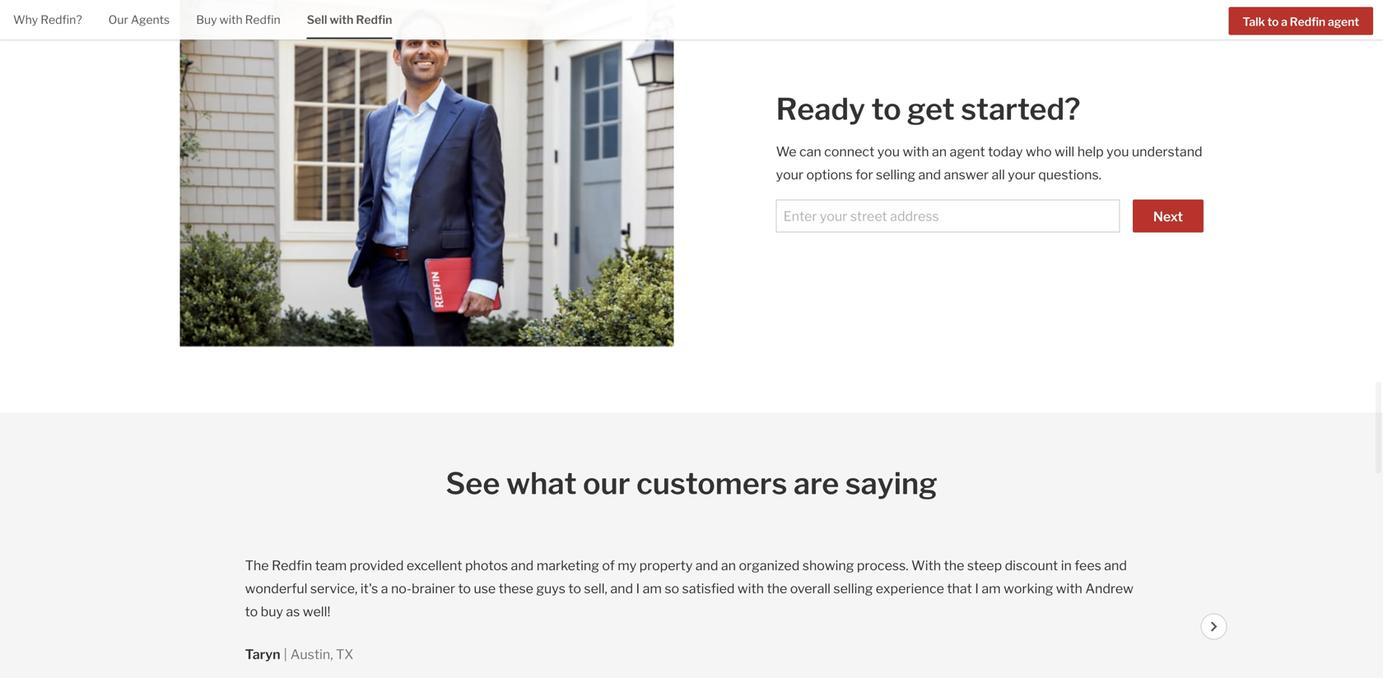 Task type: locate. For each thing, give the bounding box(es) containing it.
you
[[877, 144, 900, 160], [1107, 144, 1129, 160]]

a
[[1281, 15, 1287, 29], [381, 581, 388, 597]]

options
[[806, 167, 853, 183]]

with right buy
[[219, 13, 243, 27]]

ready
[[776, 91, 865, 127]]

and
[[918, 167, 941, 183], [511, 558, 534, 574], [695, 558, 718, 574], [1104, 558, 1127, 574], [610, 581, 633, 597]]

1 vertical spatial an
[[721, 558, 736, 574]]

the
[[944, 558, 964, 574], [767, 581, 787, 597]]

redfin right talk
[[1290, 15, 1326, 29]]

2 i from the left
[[975, 581, 979, 597]]

your
[[776, 167, 804, 183], [1008, 167, 1035, 183]]

my
[[618, 558, 637, 574]]

next
[[1153, 209, 1183, 225]]

showing
[[802, 558, 854, 574]]

sell
[[307, 13, 327, 27]]

your right all
[[1008, 167, 1035, 183]]

our
[[108, 13, 128, 27]]

1 you from the left
[[877, 144, 900, 160]]

i
[[636, 581, 640, 597], [975, 581, 979, 597]]

our
[[583, 466, 630, 502]]

a right talk
[[1281, 15, 1287, 29]]

1 horizontal spatial selling
[[876, 167, 915, 183]]

an up the answer
[[932, 144, 947, 160]]

1 horizontal spatial i
[[975, 581, 979, 597]]

and left the answer
[[918, 167, 941, 183]]

and inside we can connect you with an agent today who will help you understand your options for selling and answer all your questions.
[[918, 167, 941, 183]]

am left so
[[643, 581, 662, 597]]

redfin right sell
[[356, 13, 392, 27]]

the up that
[[944, 558, 964, 574]]

0 horizontal spatial selling
[[834, 581, 873, 597]]

1 horizontal spatial agent
[[1328, 15, 1359, 29]]

with right sell
[[330, 13, 354, 27]]

with
[[219, 13, 243, 27], [330, 13, 354, 27], [903, 144, 929, 160], [738, 581, 764, 597], [1056, 581, 1083, 597]]

see what our customers are saying
[[446, 466, 937, 502]]

0 horizontal spatial i
[[636, 581, 640, 597]]

an
[[932, 144, 947, 160], [721, 558, 736, 574]]

redfin?
[[41, 13, 82, 27]]

1 i from the left
[[636, 581, 640, 597]]

0 vertical spatial an
[[932, 144, 947, 160]]

selling
[[876, 167, 915, 183], [834, 581, 873, 597]]

to right talk
[[1267, 15, 1279, 29]]

0 vertical spatial selling
[[876, 167, 915, 183]]

well!
[[303, 604, 330, 620]]

answer
[[944, 167, 989, 183]]

1 vertical spatial a
[[381, 581, 388, 597]]

with inside sell with redfin "link"
[[330, 13, 354, 27]]

redfin inside "link"
[[356, 13, 392, 27]]

1 horizontal spatial your
[[1008, 167, 1035, 183]]

organized
[[739, 558, 800, 574]]

0 horizontal spatial your
[[776, 167, 804, 183]]

customers
[[636, 466, 787, 502]]

the down organized
[[767, 581, 787, 597]]

your down we
[[776, 167, 804, 183]]

with down 'ready to get started?'
[[903, 144, 929, 160]]

selling inside we can connect you with an agent today who will help you understand your options for selling and answer all your questions.
[[876, 167, 915, 183]]

0 vertical spatial a
[[1281, 15, 1287, 29]]

tx
[[336, 647, 353, 663]]

a right the it's
[[381, 581, 388, 597]]

with down organized
[[738, 581, 764, 597]]

an up satisfied
[[721, 558, 736, 574]]

agent
[[1328, 15, 1359, 29], [950, 144, 985, 160]]

and up andrew
[[1104, 558, 1127, 574]]

for
[[855, 167, 873, 183]]

a inside button
[[1281, 15, 1287, 29]]

0 horizontal spatial agent
[[950, 144, 985, 160]]

in
[[1061, 558, 1072, 574]]

sell with redfin
[[307, 13, 392, 27]]

0 vertical spatial agent
[[1328, 15, 1359, 29]]

experience
[[876, 581, 944, 597]]

an inside 'the redfin team provided excellent photos and marketing of my property and an organized showing process. with the steep discount in fees and wonderful service, it's a no-brainer to use these guys to sell, and i am so satisfied with the overall selling experience that i am working with andrew to buy as well!'
[[721, 558, 736, 574]]

buy
[[196, 13, 217, 27]]

with
[[911, 558, 941, 574]]

andrew
[[1085, 581, 1134, 597]]

we
[[776, 144, 797, 160]]

you right help
[[1107, 144, 1129, 160]]

redfin left sell
[[245, 13, 281, 27]]

fees
[[1075, 558, 1101, 574]]

redfin
[[245, 13, 281, 27], [356, 13, 392, 27], [1290, 15, 1326, 29], [272, 558, 312, 574]]

taryn | austin, tx
[[245, 647, 353, 663]]

talk to a redfin agent button
[[1229, 7, 1373, 35]]

who
[[1026, 144, 1052, 160]]

with inside we can connect you with an agent today who will help you understand your options for selling and answer all your questions.
[[903, 144, 929, 160]]

to
[[1267, 15, 1279, 29], [872, 91, 901, 127], [458, 581, 471, 597], [568, 581, 581, 597], [245, 604, 258, 620]]

i right that
[[975, 581, 979, 597]]

0 horizontal spatial the
[[767, 581, 787, 597]]

1 horizontal spatial an
[[932, 144, 947, 160]]

0 horizontal spatial a
[[381, 581, 388, 597]]

with down in at bottom
[[1056, 581, 1083, 597]]

it's
[[360, 581, 378, 597]]

buy
[[261, 604, 283, 620]]

selling right for
[[876, 167, 915, 183]]

agent inside the talk to a redfin agent button
[[1328, 15, 1359, 29]]

selling down showing
[[834, 581, 873, 597]]

1 am from the left
[[643, 581, 662, 597]]

am down steep
[[982, 581, 1001, 597]]

i down my
[[636, 581, 640, 597]]

am
[[643, 581, 662, 597], [982, 581, 1001, 597]]

|
[[284, 647, 287, 663]]

0 horizontal spatial am
[[643, 581, 662, 597]]

1 horizontal spatial a
[[1281, 15, 1287, 29]]

the
[[245, 558, 269, 574]]

0 vertical spatial the
[[944, 558, 964, 574]]

to inside the talk to a redfin agent button
[[1267, 15, 1279, 29]]

a inside 'the redfin team provided excellent photos and marketing of my property and an organized showing process. with the steep discount in fees and wonderful service, it's a no-brainer to use these guys to sell, and i am so satisfied with the overall selling experience that i am working with andrew to buy as well!'
[[381, 581, 388, 597]]

started?
[[961, 91, 1080, 127]]

0 horizontal spatial you
[[877, 144, 900, 160]]

agents
[[131, 13, 170, 27]]

0 horizontal spatial an
[[721, 558, 736, 574]]

no-
[[391, 581, 412, 597]]

agent inside we can connect you with an agent today who will help you understand your options for selling and answer all your questions.
[[950, 144, 985, 160]]

marketing
[[537, 558, 599, 574]]

redfin up wonderful
[[272, 558, 312, 574]]

1 horizontal spatial am
[[982, 581, 1001, 597]]

1 vertical spatial agent
[[950, 144, 985, 160]]

you right connect
[[877, 144, 900, 160]]

wonderful
[[245, 581, 307, 597]]

1 vertical spatial selling
[[834, 581, 873, 597]]

1 horizontal spatial you
[[1107, 144, 1129, 160]]



Task type: vqa. For each thing, say whether or not it's contained in the screenshot.
drive
no



Task type: describe. For each thing, give the bounding box(es) containing it.
steep
[[967, 558, 1002, 574]]

the redfin team provided excellent photos and marketing of my property and an organized showing process. with the steep discount in fees and wonderful service, it's a no-brainer to use these guys to sell, and i am so satisfied with the overall selling experience that i am working with andrew to buy as well!
[[245, 558, 1134, 620]]

redfin inside 'the redfin team provided excellent photos and marketing of my property and an organized showing process. with the steep discount in fees and wonderful service, it's a no-brainer to use these guys to sell, and i am so satisfied with the overall selling experience that i am working with andrew to buy as well!'
[[272, 558, 312, 574]]

why redfin? link
[[13, 0, 82, 38]]

as
[[286, 604, 300, 620]]

to left get
[[872, 91, 901, 127]]

satisfied
[[682, 581, 735, 597]]

and up these
[[511, 558, 534, 574]]

redfin inside button
[[1290, 15, 1326, 29]]

2 your from the left
[[1008, 167, 1035, 183]]

we can connect you with an agent today who will help you understand your options for selling and answer all your questions.
[[776, 144, 1202, 183]]

why
[[13, 13, 38, 27]]

buy with redfin link
[[196, 0, 281, 38]]

selling inside 'the redfin team provided excellent photos and marketing of my property and an organized showing process. with the steep discount in fees and wonderful service, it's a no-brainer to use these guys to sell, and i am so satisfied with the overall selling experience that i am working with andrew to buy as well!'
[[834, 581, 873, 597]]

next button
[[1133, 200, 1204, 233]]

overall
[[790, 581, 831, 597]]

talk
[[1243, 15, 1265, 29]]

to left sell,
[[568, 581, 581, 597]]

that
[[947, 581, 972, 597]]

help
[[1077, 144, 1104, 160]]

buy with redfin
[[196, 13, 281, 27]]

process.
[[857, 558, 909, 574]]

Enter your street address search field
[[776, 200, 1120, 233]]

today
[[988, 144, 1023, 160]]

1 vertical spatial the
[[767, 581, 787, 597]]

with inside buy with redfin link
[[219, 13, 243, 27]]

an inside we can connect you with an agent today who will help you understand your options for selling and answer all your questions.
[[932, 144, 947, 160]]

and down my
[[610, 581, 633, 597]]

talk to a redfin agent
[[1243, 15, 1359, 29]]

are
[[794, 466, 839, 502]]

of
[[602, 558, 615, 574]]

what
[[506, 466, 577, 502]]

excellent
[[407, 558, 462, 574]]

and up satisfied
[[695, 558, 718, 574]]

can
[[799, 144, 821, 160]]

team
[[315, 558, 347, 574]]

to left buy
[[245, 604, 258, 620]]

ready to get started?
[[776, 91, 1080, 127]]

sell,
[[584, 581, 608, 597]]

discount
[[1005, 558, 1058, 574]]

all
[[992, 167, 1005, 183]]

next image
[[1209, 622, 1219, 632]]

sell with redfin link
[[307, 0, 392, 38]]

see
[[446, 466, 500, 502]]

2 am from the left
[[982, 581, 1001, 597]]

to left the use
[[458, 581, 471, 597]]

working
[[1004, 581, 1053, 597]]

2 you from the left
[[1107, 144, 1129, 160]]

why redfin?
[[13, 13, 82, 27]]

our agents link
[[108, 0, 170, 38]]

1 your from the left
[[776, 167, 804, 183]]

service,
[[310, 581, 358, 597]]

use
[[474, 581, 496, 597]]

so
[[665, 581, 679, 597]]

our agents
[[108, 13, 170, 27]]

get
[[907, 91, 955, 127]]

brainer
[[412, 581, 455, 597]]

photos
[[465, 558, 508, 574]]

these
[[499, 581, 533, 597]]

saying
[[845, 466, 937, 502]]

taryn
[[245, 647, 280, 663]]

1 horizontal spatial the
[[944, 558, 964, 574]]

austin,
[[290, 647, 333, 663]]

understand
[[1132, 144, 1202, 160]]

provided
[[350, 558, 404, 574]]

redfin agent holding a tablet outside a home image
[[180, 0, 674, 347]]

guys
[[536, 581, 566, 597]]

questions.
[[1038, 167, 1102, 183]]

connect
[[824, 144, 875, 160]]

property
[[639, 558, 693, 574]]

will
[[1055, 144, 1075, 160]]



